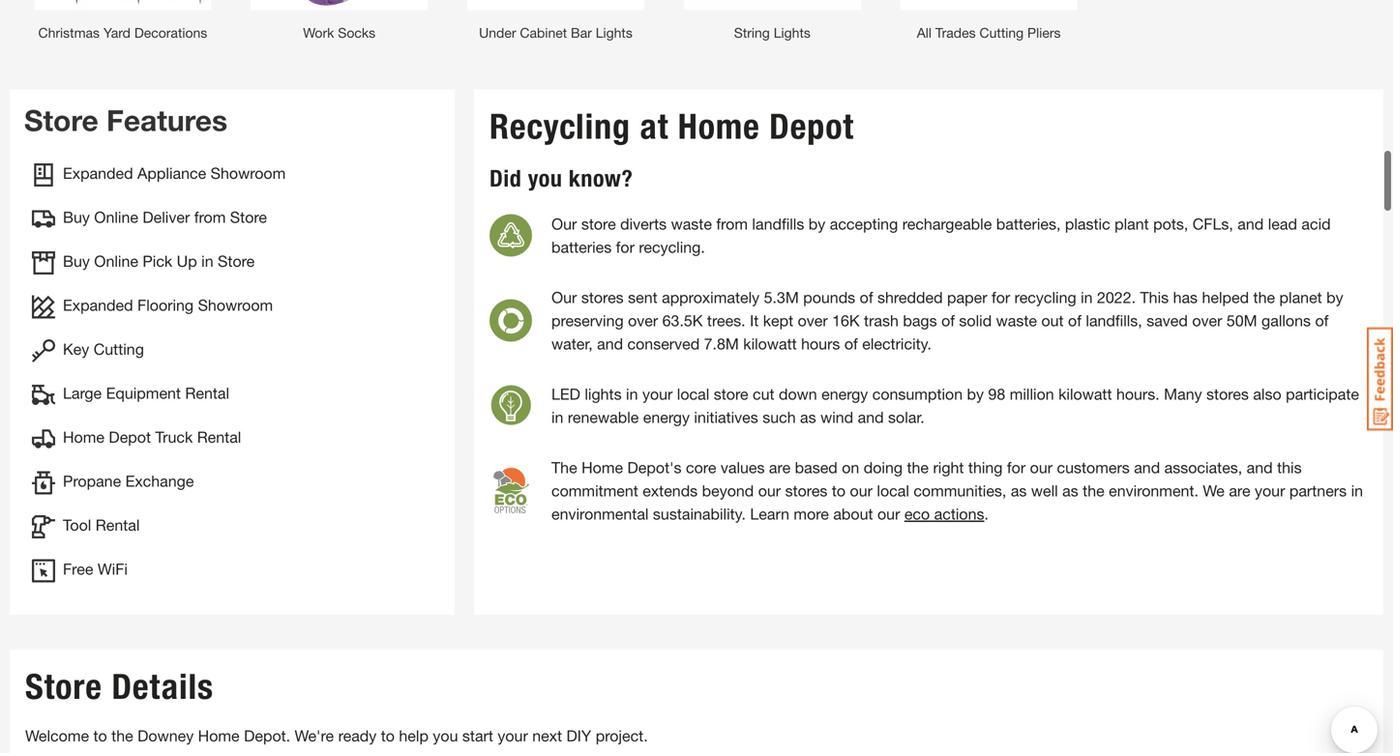 Task type: describe. For each thing, give the bounding box(es) containing it.
0 horizontal spatial depot
[[109, 428, 151, 446]]

initiatives
[[694, 408, 758, 427]]

deliver
[[143, 208, 190, 226]]

and left this
[[1247, 459, 1273, 477]]

1 horizontal spatial cutting
[[980, 25, 1024, 41]]

paper
[[947, 288, 987, 307]]

for inside the our stores sent approximately 5.3m pounds of shredded paper for recycling in 2022. this has helped the planet by preserving over 63.5k trees. it kept over 16k trash bags of solid waste out of landfills, saved over 50m gallons of water, and conserved 7.8m kilowatt hours of electricity.
[[992, 288, 1010, 307]]

did
[[489, 164, 522, 193]]

1 vertical spatial rental
[[197, 428, 241, 446]]

commitment
[[551, 482, 638, 500]]

home inside the home depot's core values are based on doing the right thing for our customers and associates, and this commitment extends beyond our stores to our local communities, as well as the environment. we are your partners in environmental sustainability. learn more about our
[[582, 459, 623, 477]]

of down planet
[[1315, 312, 1329, 330]]

waste inside our store diverts waste from landfills by accepting rechargeable batteries, plastic plant pots, cfls, and lead acid batteries for recycling.
[[671, 215, 712, 233]]

equipment
[[106, 384, 181, 402]]

bar
[[571, 25, 592, 41]]

1 horizontal spatial as
[[1011, 482, 1027, 500]]

batteries,
[[996, 215, 1061, 233]]

electricity.
[[862, 335, 932, 353]]

store down christmas
[[24, 103, 98, 137]]

and inside the our stores sent approximately 5.3m pounds of shredded paper for recycling in 2022. this has helped the planet by preserving over 63.5k trees. it kept over 16k trash bags of solid waste out of landfills, saved over 50m gallons of water, and conserved 7.8m kilowatt hours of electricity.
[[597, 335, 623, 353]]

0 horizontal spatial from
[[194, 208, 226, 226]]

approximately
[[662, 288, 760, 307]]

2 over from the left
[[798, 312, 828, 330]]

saved
[[1147, 312, 1188, 330]]

in down led
[[551, 408, 563, 427]]

down
[[779, 385, 817, 403]]

of right out
[[1068, 312, 1082, 330]]

local inside the led lights in your local store cut down energy consumption by 98 million kilowatt hours. many stores also participate in renewable energy initiatives such as wind and solar.
[[677, 385, 709, 403]]

tool rental
[[63, 516, 140, 534]]

stores inside the led lights in your local store cut down energy consumption by 98 million kilowatt hours. many stores also participate in renewable energy initiatives such as wind and solar.
[[1206, 385, 1249, 403]]

free
[[63, 560, 93, 579]]

recycling.
[[639, 238, 705, 256]]

home left the depot.
[[198, 727, 240, 745]]

store inside our store diverts waste from landfills by accepting rechargeable batteries, plastic plant pots, cfls, and lead acid batteries for recycling.
[[581, 215, 616, 233]]

know?
[[569, 164, 633, 193]]

home down large
[[63, 428, 104, 446]]

string lights link
[[684, 0, 861, 41]]

welcome
[[25, 727, 89, 745]]

we're
[[295, 727, 334, 745]]

kilowatt inside the our stores sent approximately 5.3m pounds of shredded paper for recycling in 2022. this has helped the planet by preserving over 63.5k trees. it kept over 16k trash bags of solid waste out of landfills, saved over 50m gallons of water, and conserved 7.8m kilowatt hours of electricity.
[[743, 335, 797, 353]]

string lights
[[734, 25, 811, 41]]

million
[[1010, 385, 1054, 403]]

conserved
[[627, 335, 700, 353]]

next
[[532, 727, 562, 745]]

on
[[842, 459, 859, 477]]

associates,
[[1164, 459, 1242, 477]]

eco actions .
[[904, 505, 989, 523]]

kilowatt inside the led lights in your local store cut down energy consumption by 98 million kilowatt hours. many stores also participate in renewable energy initiatives such as wind and solar.
[[1058, 385, 1112, 403]]

solar.
[[888, 408, 925, 427]]

store right deliver
[[230, 208, 267, 226]]

participate
[[1286, 385, 1359, 403]]

cabinet
[[520, 25, 567, 41]]

yard
[[103, 25, 131, 41]]

trades
[[935, 25, 976, 41]]

1 horizontal spatial are
[[1229, 482, 1250, 500]]

the left downey
[[111, 727, 133, 745]]

core
[[686, 459, 716, 477]]

the down customers
[[1083, 482, 1104, 500]]

eco_image image for our store diverts waste from landfills by accepting rechargeable batteries, plastic plant pots, cfls, and lead acid batteries for recycling.
[[489, 214, 532, 257]]

16k
[[832, 312, 860, 330]]

doing
[[864, 459, 903, 477]]

socks
[[338, 25, 376, 41]]

landfills
[[752, 215, 804, 233]]

out
[[1041, 312, 1064, 330]]

the inside the our stores sent approximately 5.3m pounds of shredded paper for recycling in 2022. this has helped the planet by preserving over 63.5k trees. it kept over 16k trash bags of solid waste out of landfills, saved over 50m gallons of water, and conserved 7.8m kilowatt hours of electricity.
[[1253, 288, 1275, 307]]

of down 16k in the top right of the page
[[844, 335, 858, 353]]

pick
[[143, 252, 172, 270]]

decorations
[[134, 25, 207, 41]]

our up about
[[850, 482, 873, 500]]

all
[[917, 25, 932, 41]]

gallons
[[1262, 312, 1311, 330]]

actions
[[934, 505, 984, 523]]

planet
[[1279, 288, 1322, 307]]

also
[[1253, 385, 1281, 403]]

our store diverts waste from landfills by accepting rechargeable batteries, plastic plant pots, cfls, and lead acid batteries for recycling.
[[551, 215, 1331, 256]]

buy for buy online pick up in store
[[63, 252, 90, 270]]

christmas yard decorations image
[[34, 0, 211, 10]]

christmas yard decorations
[[38, 25, 207, 41]]

up
[[177, 252, 197, 270]]

all trades cutting pliers link
[[900, 0, 1077, 41]]

did you know?
[[489, 164, 633, 193]]

store up welcome
[[25, 666, 102, 708]]

welcome to the downey home depot. we're ready to help you start your next diy project.
[[25, 727, 648, 745]]

rechargeable
[[902, 215, 992, 233]]

eco_image image for the home depot's core values are based on doing the right thing for our customers and associates, and this commitment extends beyond our stores to our local communities, as well as the environment. we are your partners in environmental sustainability. learn more about our
[[489, 464, 532, 518]]

about
[[833, 505, 873, 523]]

0 horizontal spatial you
[[433, 727, 458, 745]]

showroom for expanded appliance showroom
[[211, 164, 286, 182]]

5.3m
[[764, 288, 799, 307]]

details
[[112, 666, 214, 708]]

large
[[63, 384, 102, 402]]

0 horizontal spatial to
[[93, 727, 107, 745]]

buy online deliver from store
[[63, 208, 267, 226]]

sent
[[628, 288, 658, 307]]

2 vertical spatial your
[[498, 727, 528, 745]]

bags
[[903, 312, 937, 330]]

to inside the home depot's core values are based on doing the right thing for our customers and associates, and this commitment extends beyond our stores to our local communities, as well as the environment. we are your partners in environmental sustainability. learn more about our
[[832, 482, 846, 500]]

of left solid
[[941, 312, 955, 330]]

work socks image
[[251, 0, 428, 10]]

plant
[[1115, 215, 1149, 233]]

key
[[63, 340, 89, 358]]

sustainability.
[[653, 505, 746, 523]]

store right up
[[218, 252, 255, 270]]

learn
[[750, 505, 789, 523]]

and inside the led lights in your local store cut down energy consumption by 98 million kilowatt hours. many stores also participate in renewable energy initiatives such as wind and solar.
[[858, 408, 884, 427]]

recycling
[[1014, 288, 1076, 307]]

features
[[106, 103, 227, 137]]

lights inside 'link'
[[774, 25, 811, 41]]

acid
[[1302, 215, 1331, 233]]

store features
[[24, 103, 227, 137]]

0 vertical spatial you
[[528, 164, 562, 193]]

and up environment.
[[1134, 459, 1160, 477]]

1 lights from the left
[[596, 25, 633, 41]]

communities,
[[914, 482, 1006, 500]]

2 vertical spatial rental
[[96, 516, 140, 534]]

project.
[[596, 727, 648, 745]]

and inside our store diverts waste from landfills by accepting rechargeable batteries, plastic plant pots, cfls, and lead acid batteries for recycling.
[[1238, 215, 1264, 233]]

partners
[[1289, 482, 1347, 500]]

eco actions link
[[904, 505, 984, 523]]

in inside the our stores sent approximately 5.3m pounds of shredded paper for recycling in 2022. this has helped the planet by preserving over 63.5k trees. it kept over 16k trash bags of solid waste out of landfills, saved over 50m gallons of water, and conserved 7.8m kilowatt hours of electricity.
[[1081, 288, 1093, 307]]

by inside our store diverts waste from landfills by accepting rechargeable batteries, plastic plant pots, cfls, and lead acid batteries for recycling.
[[809, 215, 825, 233]]

work socks link
[[251, 0, 428, 41]]

propane exchange
[[63, 472, 194, 490]]

trash
[[864, 312, 899, 330]]

recycling
[[489, 105, 631, 148]]

led
[[551, 385, 580, 403]]

online for pick
[[94, 252, 138, 270]]

landfills,
[[1086, 312, 1142, 330]]

3 over from the left
[[1192, 312, 1222, 330]]

eco_image image for led lights in your local store cut down energy consumption by 98 million kilowatt hours. many stores also participate in renewable energy initiatives such as wind and solar.
[[489, 385, 532, 427]]

it
[[750, 312, 759, 330]]



Task type: locate. For each thing, give the bounding box(es) containing it.
eco_image image for our stores sent approximately 5.3m pounds of shredded paper for recycling in 2022. this has helped the planet by preserving over 63.5k trees. it kept over 16k trash bags of solid waste out of landfills, saved over 50m gallons of water, and conserved 7.8m kilowatt hours of electricity.
[[489, 299, 532, 342]]

expanded for expanded appliance showroom
[[63, 164, 133, 182]]

1 horizontal spatial stores
[[785, 482, 828, 500]]

by right 'landfills'
[[809, 215, 825, 233]]

for right paper
[[992, 288, 1010, 307]]

under cabinet bar lights link
[[467, 0, 644, 41]]

our stores sent approximately 5.3m pounds of shredded paper for recycling in 2022. this has helped the planet by preserving over 63.5k trees. it kept over 16k trash bags of solid waste out of landfills, saved over 50m gallons of water, and conserved 7.8m kilowatt hours of electricity.
[[551, 288, 1343, 353]]

0 horizontal spatial energy
[[643, 408, 690, 427]]

helped
[[1202, 288, 1249, 307]]

over down helped
[[1192, 312, 1222, 330]]

home right at
[[678, 105, 760, 148]]

cutting
[[980, 25, 1024, 41], [94, 340, 144, 358]]

in right up
[[201, 252, 213, 270]]

this
[[1140, 288, 1169, 307]]

2 our from the top
[[551, 288, 577, 307]]

solid
[[959, 312, 992, 330]]

our up preserving
[[551, 288, 577, 307]]

1 eco_image image from the top
[[489, 214, 532, 257]]

start
[[462, 727, 493, 745]]

rental
[[185, 384, 229, 402], [197, 428, 241, 446], [96, 516, 140, 534]]

local
[[677, 385, 709, 403], [877, 482, 909, 500]]

0 vertical spatial energy
[[821, 385, 868, 403]]

our for our store diverts waste from landfills by accepting rechargeable batteries, plastic plant pots, cfls, and lead acid batteries for recycling.
[[551, 215, 577, 233]]

trees.
[[707, 312, 746, 330]]

expanded down store features
[[63, 164, 133, 182]]

0 vertical spatial for
[[616, 238, 635, 256]]

our up the well
[[1030, 459, 1053, 477]]

1 vertical spatial for
[[992, 288, 1010, 307]]

expanded flooring showroom
[[63, 296, 273, 314]]

1 vertical spatial you
[[433, 727, 458, 745]]

for
[[616, 238, 635, 256], [992, 288, 1010, 307], [1007, 459, 1026, 477]]

store up batteries
[[581, 215, 616, 233]]

1 horizontal spatial depot
[[769, 105, 854, 148]]

1 vertical spatial store
[[714, 385, 748, 403]]

your inside the home depot's core values are based on doing the right thing for our customers and associates, and this commitment extends beyond our stores to our local communities, as well as the environment. we are your partners in environmental sustainability. learn more about our
[[1255, 482, 1285, 500]]

as left the well
[[1011, 482, 1027, 500]]

lights right bar
[[596, 25, 633, 41]]

energy up wind
[[821, 385, 868, 403]]

2 vertical spatial stores
[[785, 482, 828, 500]]

expanded up key cutting
[[63, 296, 133, 314]]

1 vertical spatial stores
[[1206, 385, 1249, 403]]

cutting left pliers
[[980, 25, 1024, 41]]

by
[[809, 215, 825, 233], [1326, 288, 1343, 307], [967, 385, 984, 403]]

buy online pick up in store
[[63, 252, 255, 270]]

lead
[[1268, 215, 1297, 233]]

to down on
[[832, 482, 846, 500]]

eco_image image down did
[[489, 214, 532, 257]]

work socks
[[303, 25, 376, 41]]

local up initiatives
[[677, 385, 709, 403]]

0 vertical spatial online
[[94, 208, 138, 226]]

by inside the led lights in your local store cut down energy consumption by 98 million kilowatt hours. many stores also participate in renewable energy initiatives such as wind and solar.
[[967, 385, 984, 403]]

0 horizontal spatial by
[[809, 215, 825, 233]]

recycling at home depot
[[489, 105, 854, 148]]

lights down string lights "image"
[[774, 25, 811, 41]]

diy
[[566, 727, 591, 745]]

online left deliver
[[94, 208, 138, 226]]

for down diverts
[[616, 238, 635, 256]]

of
[[860, 288, 873, 307], [941, 312, 955, 330], [1068, 312, 1082, 330], [1315, 312, 1329, 330], [844, 335, 858, 353]]

to right welcome
[[93, 727, 107, 745]]

you
[[528, 164, 562, 193], [433, 727, 458, 745]]

the left right
[[907, 459, 929, 477]]

local inside the home depot's core values are based on doing the right thing for our customers and associates, and this commitment extends beyond our stores to our local communities, as well as the environment. we are your partners in environmental sustainability. learn more about our
[[877, 482, 909, 500]]

2 vertical spatial by
[[967, 385, 984, 403]]

store up initiatives
[[714, 385, 748, 403]]

stores inside the our stores sent approximately 5.3m pounds of shredded paper for recycling in 2022. this has helped the planet by preserving over 63.5k trees. it kept over 16k trash bags of solid waste out of landfills, saved over 50m gallons of water, and conserved 7.8m kilowatt hours of electricity.
[[581, 288, 624, 307]]

home up commitment
[[582, 459, 623, 477]]

1 buy from the top
[[63, 208, 90, 226]]

in inside the home depot's core values are based on doing the right thing for our customers and associates, and this commitment extends beyond our stores to our local communities, as well as the environment. we are your partners in environmental sustainability. learn more about our
[[1351, 482, 1363, 500]]

from inside our store diverts waste from landfills by accepting rechargeable batteries, plastic plant pots, cfls, and lead acid batteries for recycling.
[[716, 215, 748, 233]]

stores left also
[[1206, 385, 1249, 403]]

and
[[1238, 215, 1264, 233], [597, 335, 623, 353], [858, 408, 884, 427], [1134, 459, 1160, 477], [1247, 459, 1273, 477]]

expanded appliance showroom
[[63, 164, 286, 182]]

well
[[1031, 482, 1058, 500]]

and right wind
[[858, 408, 884, 427]]

showroom
[[211, 164, 286, 182], [198, 296, 273, 314]]

online left pick
[[94, 252, 138, 270]]

pounds
[[803, 288, 855, 307]]

to left help
[[381, 727, 395, 745]]

showroom for expanded flooring showroom
[[198, 296, 273, 314]]

and left lead
[[1238, 215, 1264, 233]]

based
[[795, 459, 838, 477]]

1 horizontal spatial by
[[967, 385, 984, 403]]

0 vertical spatial expanded
[[63, 164, 133, 182]]

1 horizontal spatial waste
[[996, 312, 1037, 330]]

expanded
[[63, 164, 133, 182], [63, 296, 133, 314]]

the home depot's core values are based on doing the right thing for our customers and associates, and this commitment extends beyond our stores to our local communities, as well as the environment. we are your partners in environmental sustainability. learn more about our
[[551, 459, 1363, 523]]

eco_image image left led
[[489, 385, 532, 427]]

batteries
[[551, 238, 612, 256]]

1 horizontal spatial store
[[714, 385, 748, 403]]

are right we
[[1229, 482, 1250, 500]]

4 eco_image image from the top
[[489, 464, 532, 518]]

2022.
[[1097, 288, 1136, 307]]

showroom right appliance
[[211, 164, 286, 182]]

lights
[[596, 25, 633, 41], [774, 25, 811, 41]]

eco_image image left water,
[[489, 299, 532, 342]]

0 vertical spatial cutting
[[980, 25, 1024, 41]]

1 vertical spatial online
[[94, 252, 138, 270]]

1 over from the left
[[628, 312, 658, 330]]

2 lights from the left
[[774, 25, 811, 41]]

1 horizontal spatial energy
[[821, 385, 868, 403]]

in left 2022.
[[1081, 288, 1093, 307]]

1 vertical spatial by
[[1326, 288, 1343, 307]]

under cabinet bar lights image
[[467, 0, 644, 10]]

preserving
[[551, 312, 624, 330]]

pliers
[[1027, 25, 1061, 41]]

rental right tool
[[96, 516, 140, 534]]

stores up more
[[785, 482, 828, 500]]

0 vertical spatial waste
[[671, 215, 712, 233]]

1 horizontal spatial over
[[798, 312, 828, 330]]

energy up the depot's
[[643, 408, 690, 427]]

0 vertical spatial our
[[551, 215, 577, 233]]

0 vertical spatial buy
[[63, 208, 90, 226]]

1 horizontal spatial from
[[716, 215, 748, 233]]

waste left out
[[996, 312, 1037, 330]]

large equipment rental
[[63, 384, 229, 402]]

2 horizontal spatial over
[[1192, 312, 1222, 330]]

0 horizontal spatial your
[[498, 727, 528, 745]]

0 horizontal spatial cutting
[[94, 340, 144, 358]]

as right the well
[[1062, 482, 1078, 500]]

values
[[721, 459, 765, 477]]

1 expanded from the top
[[63, 164, 133, 182]]

for inside the home depot's core values are based on doing the right thing for our customers and associates, and this commitment extends beyond our stores to our local communities, as well as the environment. we are your partners in environmental sustainability. learn more about our
[[1007, 459, 1026, 477]]

1 horizontal spatial local
[[877, 482, 909, 500]]

1 vertical spatial kilowatt
[[1058, 385, 1112, 403]]

at
[[640, 105, 669, 148]]

from right deliver
[[194, 208, 226, 226]]

online
[[94, 208, 138, 226], [94, 252, 138, 270]]

1 vertical spatial depot
[[109, 428, 151, 446]]

from left 'landfills'
[[716, 215, 748, 233]]

0 vertical spatial showroom
[[211, 164, 286, 182]]

your inside the led lights in your local store cut down energy consumption by 98 million kilowatt hours. many stores also participate in renewable energy initiatives such as wind and solar.
[[642, 385, 673, 403]]

0 vertical spatial depot
[[769, 105, 854, 148]]

store details
[[25, 666, 214, 708]]

of up trash
[[860, 288, 873, 307]]

0 vertical spatial by
[[809, 215, 825, 233]]

0 horizontal spatial local
[[677, 385, 709, 403]]

63.5k
[[662, 312, 703, 330]]

rental right truck
[[197, 428, 241, 446]]

you right help
[[433, 727, 458, 745]]

1 vertical spatial showroom
[[198, 296, 273, 314]]

as down down
[[800, 408, 816, 427]]

work
[[303, 25, 334, 41]]

our up the learn
[[758, 482, 781, 500]]

2 horizontal spatial as
[[1062, 482, 1078, 500]]

eco_image image
[[489, 214, 532, 257], [489, 299, 532, 342], [489, 385, 532, 427], [489, 464, 532, 518]]

2 horizontal spatial to
[[832, 482, 846, 500]]

feedback link image
[[1367, 327, 1393, 431]]

0 vertical spatial kilowatt
[[743, 335, 797, 353]]

0 vertical spatial stores
[[581, 288, 624, 307]]

christmas yard decorations link
[[34, 0, 211, 41]]

stores up preserving
[[581, 288, 624, 307]]

wifi
[[98, 560, 128, 579]]

0 vertical spatial your
[[642, 385, 673, 403]]

shredded
[[877, 288, 943, 307]]

2 online from the top
[[94, 252, 138, 270]]

our up batteries
[[551, 215, 577, 233]]

by right planet
[[1326, 288, 1343, 307]]

1 vertical spatial local
[[877, 482, 909, 500]]

has
[[1173, 288, 1198, 307]]

0 horizontal spatial waste
[[671, 215, 712, 233]]

2 horizontal spatial stores
[[1206, 385, 1249, 403]]

customers
[[1057, 459, 1130, 477]]

1 horizontal spatial kilowatt
[[1058, 385, 1112, 403]]

your down conserved
[[642, 385, 673, 403]]

kilowatt down kept
[[743, 335, 797, 353]]

0 vertical spatial local
[[677, 385, 709, 403]]

1 horizontal spatial you
[[528, 164, 562, 193]]

and down preserving
[[597, 335, 623, 353]]

diverts
[[620, 215, 667, 233]]

1 vertical spatial expanded
[[63, 296, 133, 314]]

our inside our store diverts waste from landfills by accepting rechargeable batteries, plastic plant pots, cfls, and lead acid batteries for recycling.
[[551, 215, 577, 233]]

the up "gallons"
[[1253, 288, 1275, 307]]

2 horizontal spatial your
[[1255, 482, 1285, 500]]

0 horizontal spatial kilowatt
[[743, 335, 797, 353]]

over down the sent in the left top of the page
[[628, 312, 658, 330]]

1 vertical spatial energy
[[643, 408, 690, 427]]

waste up recycling.
[[671, 215, 712, 233]]

0 vertical spatial rental
[[185, 384, 229, 402]]

in right lights
[[626, 385, 638, 403]]

1 vertical spatial cutting
[[94, 340, 144, 358]]

tool
[[63, 516, 91, 534]]

0 vertical spatial are
[[769, 459, 791, 477]]

as inside the led lights in your local store cut down energy consumption by 98 million kilowatt hours. many stores also participate in renewable energy initiatives such as wind and solar.
[[800, 408, 816, 427]]

0 horizontal spatial are
[[769, 459, 791, 477]]

0 horizontal spatial as
[[800, 408, 816, 427]]

our inside the our stores sent approximately 5.3m pounds of shredded paper for recycling in 2022. this has helped the planet by preserving over 63.5k trees. it kept over 16k trash bags of solid waste out of landfills, saved over 50m gallons of water, and conserved 7.8m kilowatt hours of electricity.
[[551, 288, 577, 307]]

are left based
[[769, 459, 791, 477]]

1 horizontal spatial to
[[381, 727, 395, 745]]

2 horizontal spatial by
[[1326, 288, 1343, 307]]

buy for buy online deliver from store
[[63, 208, 90, 226]]

flooring
[[137, 296, 194, 314]]

by left "98"
[[967, 385, 984, 403]]

cut
[[753, 385, 774, 403]]

are
[[769, 459, 791, 477], [1229, 482, 1250, 500]]

0 horizontal spatial store
[[581, 215, 616, 233]]

1 vertical spatial waste
[[996, 312, 1037, 330]]

buy left pick
[[63, 252, 90, 270]]

1 our from the top
[[551, 215, 577, 233]]

store inside the led lights in your local store cut down energy consumption by 98 million kilowatt hours. many stores also participate in renewable energy initiatives such as wind and solar.
[[714, 385, 748, 403]]

.
[[984, 505, 989, 523]]

plastic
[[1065, 215, 1110, 233]]

eco
[[904, 505, 930, 523]]

right
[[933, 459, 964, 477]]

2 buy from the top
[[63, 252, 90, 270]]

consumption
[[872, 385, 963, 403]]

rental up truck
[[185, 384, 229, 402]]

3 eco_image image from the top
[[489, 385, 532, 427]]

string lights image
[[684, 0, 861, 10]]

in right partners
[[1351, 482, 1363, 500]]

0 horizontal spatial over
[[628, 312, 658, 330]]

energy
[[821, 385, 868, 403], [643, 408, 690, 427]]

kilowatt left 'hours.'
[[1058, 385, 1112, 403]]

downey
[[138, 727, 194, 745]]

such
[[763, 408, 796, 427]]

stores inside the home depot's core values are based on doing the right thing for our customers and associates, and this commitment extends beyond our stores to our local communities, as well as the environment. we are your partners in environmental sustainability. learn more about our
[[785, 482, 828, 500]]

for right the thing
[[1007, 459, 1026, 477]]

thing
[[968, 459, 1003, 477]]

waste inside the our stores sent approximately 5.3m pounds of shredded paper for recycling in 2022. this has helped the planet by preserving over 63.5k trees. it kept over 16k trash bags of solid waste out of landfills, saved over 50m gallons of water, and conserved 7.8m kilowatt hours of electricity.
[[996, 312, 1037, 330]]

appliance
[[137, 164, 206, 182]]

cutting right the key
[[94, 340, 144, 358]]

0 vertical spatial store
[[581, 215, 616, 233]]

buy left deliver
[[63, 208, 90, 226]]

eco_image image left the
[[489, 464, 532, 518]]

2 expanded from the top
[[63, 296, 133, 314]]

your down this
[[1255, 482, 1285, 500]]

all trades cutting pliers
[[917, 25, 1061, 41]]

expanded for expanded flooring showroom
[[63, 296, 133, 314]]

over up hours
[[798, 312, 828, 330]]

1 vertical spatial our
[[551, 288, 577, 307]]

showroom right 'flooring' at the top left of the page
[[198, 296, 273, 314]]

by inside the our stores sent approximately 5.3m pounds of shredded paper for recycling in 2022. this has helped the planet by preserving over 63.5k trees. it kept over 16k trash bags of solid waste out of landfills, saved over 50m gallons of water, and conserved 7.8m kilowatt hours of electricity.
[[1326, 288, 1343, 307]]

1 vertical spatial buy
[[63, 252, 90, 270]]

2 eco_image image from the top
[[489, 299, 532, 342]]

1 online from the top
[[94, 208, 138, 226]]

free wifi
[[63, 560, 128, 579]]

for inside our store diverts waste from landfills by accepting rechargeable batteries, plastic plant pots, cfls, and lead acid batteries for recycling.
[[616, 238, 635, 256]]

truck
[[155, 428, 193, 446]]

98
[[988, 385, 1005, 403]]

home depot truck rental
[[63, 428, 241, 446]]

0 horizontal spatial lights
[[596, 25, 633, 41]]

hours
[[801, 335, 840, 353]]

50m
[[1227, 312, 1257, 330]]

1 vertical spatial your
[[1255, 482, 1285, 500]]

beyond
[[702, 482, 754, 500]]

depot
[[769, 105, 854, 148], [109, 428, 151, 446]]

extends
[[643, 482, 698, 500]]

the
[[551, 459, 577, 477]]

your left next
[[498, 727, 528, 745]]

renewable
[[568, 408, 639, 427]]

cfls,
[[1193, 215, 1233, 233]]

online for deliver
[[94, 208, 138, 226]]

we
[[1203, 482, 1225, 500]]

2 vertical spatial for
[[1007, 459, 1026, 477]]

1 horizontal spatial lights
[[774, 25, 811, 41]]

stores
[[581, 288, 624, 307], [1206, 385, 1249, 403], [785, 482, 828, 500]]

our left eco
[[877, 505, 900, 523]]

local down doing
[[877, 482, 909, 500]]

christmas
[[38, 25, 100, 41]]

0 horizontal spatial stores
[[581, 288, 624, 307]]

our for our stores sent approximately 5.3m pounds of shredded paper for recycling in 2022. this has helped the planet by preserving over 63.5k trees. it kept over 16k trash bags of solid waste out of landfills, saved over 50m gallons of water, and conserved 7.8m kilowatt hours of electricity.
[[551, 288, 577, 307]]

the
[[1253, 288, 1275, 307], [907, 459, 929, 477], [1083, 482, 1104, 500], [111, 727, 133, 745]]

1 horizontal spatial your
[[642, 385, 673, 403]]

1 vertical spatial are
[[1229, 482, 1250, 500]]

you right did
[[528, 164, 562, 193]]



Task type: vqa. For each thing, say whether or not it's contained in the screenshot.
'OPTIONS'
no



